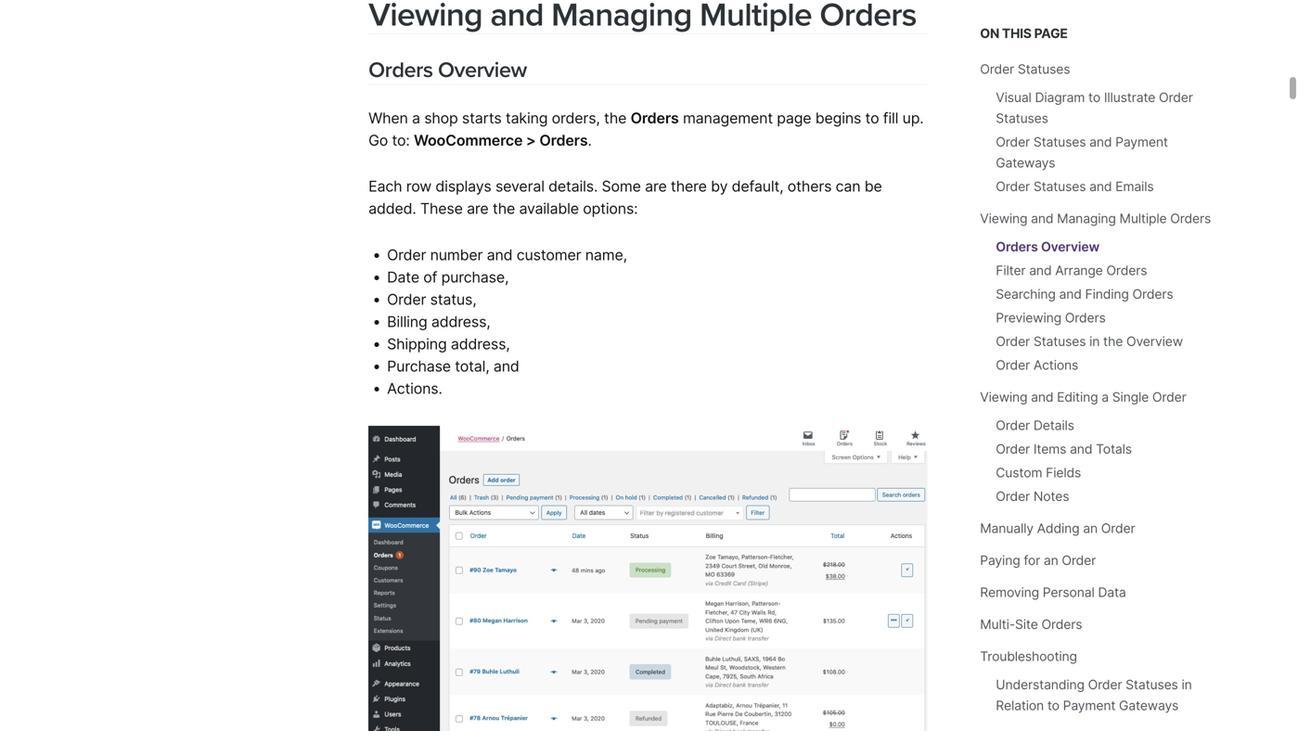Task type: describe. For each thing, give the bounding box(es) containing it.
2 vertical spatial overview
[[1127, 334, 1183, 349]]

multi-
[[980, 617, 1015, 632]]

orders up finding
[[1107, 263, 1147, 278]]

added.
[[369, 200, 416, 218]]

and up purchase,
[[487, 246, 513, 264]]

each
[[369, 177, 402, 195]]

total,
[[455, 357, 490, 375]]

manually adding an order
[[980, 521, 1135, 536]]

orders overview
[[369, 57, 527, 83]]

order up "visual" at the right
[[980, 61, 1014, 77]]

available
[[519, 200, 579, 218]]

some
[[602, 177, 641, 195]]

overview for orders overview
[[438, 57, 527, 83]]

these
[[420, 200, 463, 218]]

by
[[711, 177, 728, 195]]

manually adding an order link
[[980, 521, 1135, 536]]

viewing and editing a single order
[[980, 389, 1187, 405]]

woocommerce > orders .
[[414, 131, 592, 149]]

manually
[[980, 521, 1034, 536]]

and up searching
[[1029, 263, 1052, 278]]

order number and customer name, date of purchase, order status, billing address, shipping address, purchase total, and actions.
[[387, 246, 627, 398]]

status,
[[430, 291, 477, 309]]

filter
[[996, 263, 1026, 278]]

order left actions
[[996, 357, 1030, 373]]

in inside orders overview filter and arrange orders searching and finding orders previewing orders order statuses in the overview order actions
[[1090, 334, 1100, 349]]

an for adding
[[1083, 521, 1098, 536]]

page inside management page begins to fill up. go to:
[[777, 109, 811, 127]]

order up personal
[[1062, 553, 1096, 568]]

the inside each row displays several details. some are there by default, others can be added. these are the available options:
[[493, 200, 515, 218]]

0 vertical spatial the
[[604, 109, 627, 127]]

troubleshooting link
[[980, 649, 1077, 664]]

name,
[[585, 246, 627, 264]]

orders overview filter and arrange orders searching and finding orders previewing orders order statuses in the overview order actions
[[996, 239, 1183, 373]]

adding
[[1037, 521, 1080, 536]]

actions.
[[387, 380, 442, 398]]

purchase,
[[441, 268, 509, 286]]

finding
[[1085, 286, 1129, 302]]

0 vertical spatial address,
[[431, 313, 491, 331]]

go
[[369, 131, 388, 149]]

row
[[406, 177, 432, 195]]

>
[[526, 131, 536, 149]]

previewing
[[996, 310, 1062, 326]]

payment inside the understanding order statuses in relation to payment gateways
[[1063, 698, 1116, 714]]

order statuses and emails link
[[996, 179, 1154, 194]]

removing personal data link
[[980, 585, 1126, 600]]

displays
[[436, 177, 492, 195]]

order notes link
[[996, 489, 1069, 504]]

management
[[683, 109, 773, 127]]

date
[[387, 268, 419, 286]]

others
[[788, 177, 832, 195]]

orders down searching and finding orders "link"
[[1065, 310, 1106, 326]]

order down order statuses and payment gateways "link"
[[996, 179, 1030, 194]]

1 vertical spatial address,
[[451, 335, 510, 353]]

order up billing
[[387, 291, 426, 309]]

viewing and managing multiple orders link
[[980, 211, 1211, 226]]

multi-site orders
[[980, 617, 1082, 632]]

orders up when
[[369, 57, 433, 83]]

0 vertical spatial a
[[412, 109, 420, 127]]

and up viewing and managing multiple orders
[[1090, 179, 1112, 194]]

understanding order statuses in relation to payment gateways
[[996, 677, 1192, 714]]

and up order details link
[[1031, 389, 1054, 405]]

single
[[1112, 389, 1149, 405]]

orders left management
[[631, 109, 679, 127]]

details.
[[549, 177, 598, 195]]

filter and arrange orders link
[[996, 263, 1147, 278]]

multiple
[[1120, 211, 1167, 226]]

understanding order statuses in relation to payment gateways link
[[996, 677, 1192, 714]]

and inside order details order items and totals custom fields order notes
[[1070, 441, 1093, 457]]

visual diagram to illustrate order statuses link
[[996, 90, 1193, 126]]

payment inside visual diagram to illustrate order statuses order statuses and payment gateways order statuses and emails
[[1116, 134, 1168, 150]]

on this page
[[980, 26, 1068, 41]]

visual diagram to illustrate order statuses order statuses and payment gateways order statuses and emails
[[996, 90, 1193, 194]]

order inside the understanding order statuses in relation to payment gateways
[[1088, 677, 1122, 693]]

this
[[1002, 26, 1032, 41]]

paying for an order link
[[980, 553, 1096, 568]]

notes
[[1034, 489, 1069, 504]]

viewing and editing a single order link
[[980, 389, 1187, 405]]

0 vertical spatial orders overview link
[[369, 57, 527, 83]]

removing personal data
[[980, 585, 1126, 600]]

1 vertical spatial are
[[467, 200, 489, 218]]

details
[[1034, 418, 1074, 433]]

orders,
[[552, 109, 600, 127]]

the inside orders overview filter and arrange orders searching and finding orders previewing orders order statuses in the overview order actions
[[1103, 334, 1123, 349]]

order statuses
[[980, 61, 1070, 77]]

items
[[1034, 441, 1067, 457]]

woocommerce
[[414, 131, 523, 149]]

order down "visual" at the right
[[996, 134, 1030, 150]]

for
[[1024, 553, 1040, 568]]

several
[[496, 177, 545, 195]]



Task type: locate. For each thing, give the bounding box(es) containing it.
shop
[[424, 109, 458, 127]]

gateways inside visual diagram to illustrate order statuses order statuses and payment gateways order statuses and emails
[[996, 155, 1056, 171]]

1 vertical spatial to
[[865, 109, 879, 127]]

shipping
[[387, 335, 447, 353]]

2 horizontal spatial the
[[1103, 334, 1123, 349]]

can
[[836, 177, 861, 195]]

searching and finding orders link
[[996, 286, 1173, 302]]

billing
[[387, 313, 427, 331]]

the down finding
[[1103, 334, 1123, 349]]

on
[[980, 26, 999, 41]]

an right adding
[[1083, 521, 1098, 536]]

gateways inside the understanding order statuses in relation to payment gateways
[[1119, 698, 1179, 714]]

1 horizontal spatial an
[[1083, 521, 1098, 536]]

the down "several"
[[493, 200, 515, 218]]

paying for an order
[[980, 553, 1096, 568]]

2 vertical spatial to
[[1048, 698, 1060, 714]]

1 vertical spatial viewing
[[980, 389, 1028, 405]]

order right 'single'
[[1152, 389, 1187, 405]]

0 vertical spatial gateways
[[996, 155, 1056, 171]]

order down custom
[[996, 489, 1030, 504]]

0 horizontal spatial a
[[412, 109, 420, 127]]

page right this
[[1034, 26, 1068, 41]]

overview up filter and arrange orders link
[[1041, 239, 1100, 255]]

fields
[[1046, 465, 1081, 481]]

searching
[[996, 286, 1056, 302]]

in
[[1090, 334, 1100, 349], [1182, 677, 1192, 693]]

1 horizontal spatial gateways
[[1119, 698, 1179, 714]]

1 vertical spatial in
[[1182, 677, 1192, 693]]

order statuses and payment gateways link
[[996, 134, 1168, 171]]

data
[[1098, 585, 1126, 600]]

to inside the understanding order statuses in relation to payment gateways
[[1048, 698, 1060, 714]]

customer
[[517, 246, 581, 264]]

order right adding
[[1101, 521, 1135, 536]]

0 vertical spatial payment
[[1116, 134, 1168, 150]]

address, down status,
[[431, 313, 491, 331]]

and down filter and arrange orders link
[[1059, 286, 1082, 302]]

2 horizontal spatial to
[[1089, 90, 1101, 105]]

overview
[[438, 57, 527, 83], [1041, 239, 1100, 255], [1127, 334, 1183, 349]]

to left fill
[[865, 109, 879, 127]]

orders right multiple
[[1170, 211, 1211, 226]]

options:
[[583, 200, 638, 218]]

overview up 'single'
[[1127, 334, 1183, 349]]

0 horizontal spatial the
[[493, 200, 515, 218]]

of
[[423, 268, 437, 286]]

order right "illustrate"
[[1159, 90, 1193, 105]]

orders down personal
[[1042, 617, 1082, 632]]

to:
[[392, 131, 410, 149]]

order up date
[[387, 246, 426, 264]]

1 horizontal spatial are
[[645, 177, 667, 195]]

.
[[588, 131, 592, 149]]

site
[[1015, 617, 1038, 632]]

0 vertical spatial page
[[1034, 26, 1068, 41]]

purchase
[[387, 357, 451, 375]]

1 vertical spatial gateways
[[1119, 698, 1179, 714]]

orders down 'orders,'
[[540, 131, 588, 149]]

1 vertical spatial orders overview link
[[996, 239, 1100, 255]]

0 horizontal spatial orders overview link
[[369, 57, 527, 83]]

visual
[[996, 90, 1032, 105]]

when
[[369, 109, 408, 127]]

orders up filter
[[996, 239, 1038, 255]]

and up fields
[[1070, 441, 1093, 457]]

0 horizontal spatial to
[[865, 109, 879, 127]]

0 horizontal spatial are
[[467, 200, 489, 218]]

order items and totals link
[[996, 441, 1132, 457]]

orders overview link up filter and arrange orders link
[[996, 239, 1100, 255]]

starts
[[462, 109, 502, 127]]

taking
[[506, 109, 548, 127]]

to down the understanding
[[1048, 698, 1060, 714]]

order down previewing
[[996, 334, 1030, 349]]

0 horizontal spatial in
[[1090, 334, 1100, 349]]

order right the understanding
[[1088, 677, 1122, 693]]

0 horizontal spatial an
[[1044, 553, 1059, 568]]

address,
[[431, 313, 491, 331], [451, 335, 510, 353]]

understanding
[[996, 677, 1085, 693]]

1 viewing from the top
[[980, 211, 1028, 226]]

1 vertical spatial a
[[1102, 389, 1109, 405]]

a
[[412, 109, 420, 127], [1102, 389, 1109, 405]]

each row displays several details. some are there by default, others can be added. these are the available options:
[[369, 177, 882, 218]]

viewing up order details link
[[980, 389, 1028, 405]]

1 vertical spatial page
[[777, 109, 811, 127]]

management page begins to fill up. go to:
[[369, 109, 924, 149]]

are down the displays
[[467, 200, 489, 218]]

0 horizontal spatial gateways
[[996, 155, 1056, 171]]

diagram
[[1035, 90, 1085, 105]]

previewing orders link
[[996, 310, 1106, 326]]

statuses inside orders overview filter and arrange orders searching and finding orders previewing orders order statuses in the overview order actions
[[1034, 334, 1086, 349]]

begins
[[816, 109, 861, 127]]

an for for
[[1044, 553, 1059, 568]]

1 horizontal spatial page
[[1034, 26, 1068, 41]]

managing
[[1057, 211, 1116, 226]]

order statuses in the overview link
[[996, 334, 1183, 349]]

the right 'orders,'
[[604, 109, 627, 127]]

are left there at top
[[645, 177, 667, 195]]

viewing up filter
[[980, 211, 1028, 226]]

1 horizontal spatial orders overview link
[[996, 239, 1100, 255]]

and down "visual diagram to illustrate order statuses" link
[[1090, 134, 1112, 150]]

order details order items and totals custom fields order notes
[[996, 418, 1132, 504]]

1 vertical spatial an
[[1044, 553, 1059, 568]]

1 vertical spatial the
[[493, 200, 515, 218]]

viewing and managing multiple orders
[[980, 211, 1211, 226]]

to inside visual diagram to illustrate order statuses order statuses and payment gateways order statuses and emails
[[1089, 90, 1101, 105]]

viewing for order details
[[980, 389, 1028, 405]]

custom fields link
[[996, 465, 1081, 481]]

the
[[604, 109, 627, 127], [493, 200, 515, 218], [1103, 334, 1123, 349]]

order up custom
[[996, 441, 1030, 457]]

there
[[671, 177, 707, 195]]

actions
[[1034, 357, 1079, 373]]

0 vertical spatial to
[[1089, 90, 1101, 105]]

fill
[[883, 109, 899, 127]]

multi-site orders link
[[980, 617, 1082, 632]]

1 horizontal spatial to
[[1048, 698, 1060, 714]]

orders overview link up shop
[[369, 57, 527, 83]]

when a shop starts taking orders, the orders
[[369, 109, 679, 127]]

overview for orders overview filter and arrange orders searching and finding orders previewing orders order statuses in the overview order actions
[[1041, 239, 1100, 255]]

personal
[[1043, 585, 1095, 600]]

viewing for orders overview
[[980, 211, 1028, 226]]

1 vertical spatial overview
[[1041, 239, 1100, 255]]

orders
[[369, 57, 433, 83], [631, 109, 679, 127], [540, 131, 588, 149], [1170, 211, 1211, 226], [996, 239, 1038, 255], [1107, 263, 1147, 278], [1133, 286, 1173, 302], [1065, 310, 1106, 326], [1042, 617, 1082, 632]]

arrange
[[1055, 263, 1103, 278]]

an right for
[[1044, 553, 1059, 568]]

default,
[[732, 177, 784, 195]]

1 horizontal spatial in
[[1182, 677, 1192, 693]]

order statuses link
[[980, 61, 1070, 77]]

an
[[1083, 521, 1098, 536], [1044, 553, 1059, 568]]

a left 'single'
[[1102, 389, 1109, 405]]

2 vertical spatial the
[[1103, 334, 1123, 349]]

removing
[[980, 585, 1039, 600]]

payment up emails
[[1116, 134, 1168, 150]]

address, up "total,"
[[451, 335, 510, 353]]

and right "total,"
[[494, 357, 519, 375]]

order left details
[[996, 418, 1030, 433]]

page left begins
[[777, 109, 811, 127]]

in inside the understanding order statuses in relation to payment gateways
[[1182, 677, 1192, 693]]

a left shop
[[412, 109, 420, 127]]

overview up starts
[[438, 57, 527, 83]]

0 vertical spatial an
[[1083, 521, 1098, 536]]

be
[[865, 177, 882, 195]]

to inside management page begins to fill up. go to:
[[865, 109, 879, 127]]

to
[[1089, 90, 1101, 105], [865, 109, 879, 127], [1048, 698, 1060, 714]]

payment down the understanding
[[1063, 698, 1116, 714]]

to right diagram on the top right
[[1089, 90, 1101, 105]]

relation
[[996, 698, 1044, 714]]

1 horizontal spatial the
[[604, 109, 627, 127]]

up.
[[903, 109, 924, 127]]

statuses inside the understanding order statuses in relation to payment gateways
[[1126, 677, 1178, 693]]

2 horizontal spatial overview
[[1127, 334, 1183, 349]]

illustrate
[[1104, 90, 1156, 105]]

troubleshooting
[[980, 649, 1077, 664]]

payment
[[1116, 134, 1168, 150], [1063, 698, 1116, 714]]

0 vertical spatial in
[[1090, 334, 1100, 349]]

0 vertical spatial are
[[645, 177, 667, 195]]

viewing
[[980, 211, 1028, 226], [980, 389, 1028, 405]]

are
[[645, 177, 667, 195], [467, 200, 489, 218]]

totals
[[1096, 441, 1132, 457]]

2 viewing from the top
[[980, 389, 1028, 405]]

page
[[1034, 26, 1068, 41], [777, 109, 811, 127]]

and left managing
[[1031, 211, 1054, 226]]

custom
[[996, 465, 1043, 481]]

1 horizontal spatial a
[[1102, 389, 1109, 405]]

order actions link
[[996, 357, 1079, 373]]

0 vertical spatial viewing
[[980, 211, 1028, 226]]

orders right finding
[[1133, 286, 1173, 302]]

0 horizontal spatial page
[[777, 109, 811, 127]]

order details link
[[996, 418, 1074, 433]]

number
[[430, 246, 483, 264]]

editing
[[1057, 389, 1098, 405]]

0 vertical spatial overview
[[438, 57, 527, 83]]

0 horizontal spatial overview
[[438, 57, 527, 83]]

1 horizontal spatial overview
[[1041, 239, 1100, 255]]

1 vertical spatial payment
[[1063, 698, 1116, 714]]



Task type: vqa. For each thing, say whether or not it's contained in the screenshot.
the topmost EXTERNAL LINK image
no



